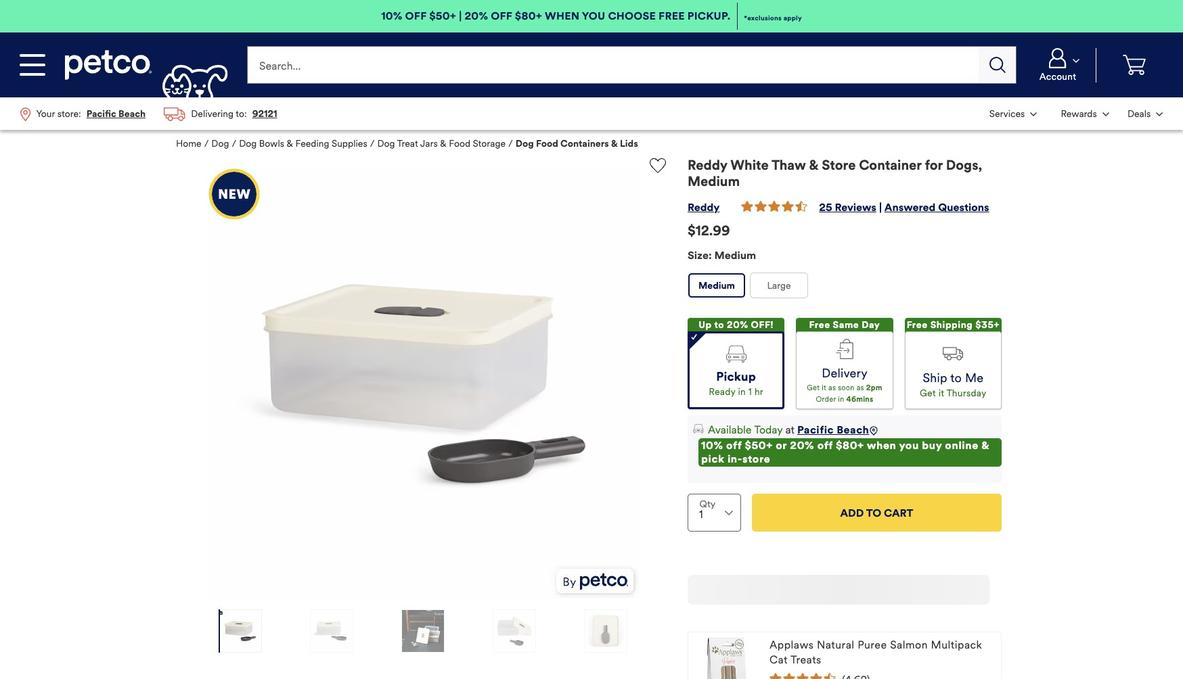 Task type: vqa. For each thing, say whether or not it's contained in the screenshot.
Customers Also Viewed in the bottom left of the page
no



Task type: locate. For each thing, give the bounding box(es) containing it.
1 vertical spatial |
[[879, 201, 882, 214]]

$50+ for |
[[429, 9, 456, 22]]

0 horizontal spatial list
[[11, 97, 286, 130]]

home
[[176, 138, 201, 150]]

get up order
[[807, 384, 820, 393]]

off up in-
[[726, 439, 742, 452]]

icon pickup store image
[[726, 346, 746, 363], [693, 423, 704, 435]]

0 horizontal spatial when
[[545, 9, 580, 22]]

1 horizontal spatial it
[[939, 388, 944, 399]]

rating 4.62 out of 5 element
[[770, 674, 996, 680]]

reddy for reddy white thaw & store container for dogs, medium
[[688, 157, 727, 174]]

2 option group from the top
[[688, 318, 1002, 410]]

& right online
[[982, 439, 990, 452]]

reddy link
[[688, 201, 720, 214]]

get
[[807, 384, 820, 393], [920, 388, 936, 399]]

when for buy
[[867, 439, 896, 452]]

$35+ down same at the top of the page
[[833, 334, 857, 346]]

reddy white thaw & store container for dogs, medium - thumbnail-1 image
[[219, 610, 261, 653]]

free shipping $35+
[[907, 319, 1000, 331]]

pacific beach button
[[797, 422, 869, 438]]

dog right storage
[[516, 138, 534, 150]]

1 dog from the left
[[211, 138, 229, 150]]

reddy white thaw & store container for dogs, medium
[[688, 157, 982, 190]]

medium
[[688, 173, 740, 190], [714, 249, 756, 262], [699, 280, 735, 292]]

medium down size : medium
[[699, 280, 735, 292]]

0 horizontal spatial 20%
[[465, 9, 488, 22]]

reddy white thaw & store container for dogs, medium - thumbnail-4 image
[[494, 610, 535, 653]]

icon pickup store image left available
[[693, 423, 704, 435]]

food left containers
[[536, 138, 558, 150]]

0 vertical spatial reddy
[[688, 157, 727, 174]]

as
[[828, 384, 836, 393], [857, 384, 864, 393]]

1 vertical spatial $35+
[[833, 334, 857, 346]]

food left storage
[[449, 138, 470, 150]]

1 vertical spatial you
[[899, 439, 919, 452]]

it
[[822, 384, 826, 393], [939, 388, 944, 399]]

10% for 10% off $50+ or 20% off $80+ when you buy online & pick in-store
[[701, 439, 723, 452]]

2 horizontal spatial 20%
[[790, 439, 814, 452]]

carat down icon 13 image inside popup button
[[1102, 112, 1109, 116]]

1 vertical spatial icon pickup store image
[[693, 423, 704, 435]]

1 horizontal spatial $50+
[[745, 439, 773, 452]]

$80+ for off
[[515, 9, 542, 22]]

0 horizontal spatial icon pickup store image
[[693, 423, 704, 435]]

answered questions link
[[885, 201, 989, 214]]

20% inside "10% off $50+ or 20% off $80+ when you buy online & pick in-store"
[[790, 439, 814, 452]]

carat down icon 13 button down search image at top right
[[982, 99, 1045, 129]]

10% off $50+ or 20% off $80+ when you buy online & pick in-store
[[701, 439, 990, 466]]

&
[[287, 138, 293, 150], [440, 138, 447, 150], [611, 138, 618, 150], [809, 157, 819, 174], [982, 439, 990, 452]]

off
[[405, 9, 427, 22], [491, 9, 512, 22]]

icon pickup store image up pickup
[[726, 346, 746, 363]]

2 dog from the left
[[239, 138, 257, 150]]

0 vertical spatial you
[[582, 9, 605, 22]]

carat down icon 13 image
[[1073, 59, 1080, 63], [1030, 112, 1037, 116], [1102, 112, 1109, 116], [1156, 112, 1163, 116]]

0 vertical spatial to
[[714, 319, 724, 331]]

0 horizontal spatial you
[[582, 9, 605, 22]]

icon pickup store image inside delivery-method-pickup-ready in 1 hr "radio"
[[726, 346, 746, 363]]

up to 20% off!
[[699, 319, 774, 331]]

in-
[[728, 453, 743, 466]]

0 horizontal spatial |
[[459, 9, 462, 22]]

free
[[659, 9, 685, 22], [809, 319, 830, 331], [907, 319, 928, 331]]

medium up reddy link on the right top of the page
[[688, 173, 740, 190]]

10% off $50+ | 20% off $80+ when you choose free pickup.
[[381, 9, 731, 22]]

carat down icon 13 button
[[1025, 48, 1090, 82], [982, 99, 1045, 129], [1120, 99, 1171, 129]]

day
[[862, 319, 880, 331]]

you for buy
[[899, 439, 919, 452]]

$35+
[[976, 319, 1000, 331], [833, 334, 857, 346]]

$50+ for or
[[745, 439, 773, 452]]

icon pickup store image for available today
[[693, 423, 704, 435]]

dogs,
[[946, 157, 982, 174]]

you left buy
[[899, 439, 919, 452]]

0 vertical spatial medium
[[688, 173, 740, 190]]

dog
[[211, 138, 229, 150], [239, 138, 257, 150], [377, 138, 395, 150], [516, 138, 534, 150]]

free left pickup.
[[659, 9, 685, 22]]

get inside delivery get it as soon as 2pm order in 46mins
[[807, 384, 820, 393]]

in inside pickup ready in 1 hr
[[738, 386, 746, 398]]

/ right dog "link"
[[232, 138, 236, 150]]

0 horizontal spatial as
[[828, 384, 836, 393]]

to
[[714, 319, 724, 331], [950, 371, 962, 386]]

medium inside reddy white thaw & store container for dogs, medium
[[688, 173, 740, 190]]

0 horizontal spatial to
[[714, 319, 724, 331]]

variation-Medium radio
[[688, 274, 745, 298]]

apply
[[784, 13, 802, 22]]

medium inside option
[[699, 280, 735, 292]]

1 horizontal spatial 10%
[[701, 439, 723, 452]]

1 horizontal spatial in
[[838, 395, 844, 404]]

icon pickup store image for pickup
[[726, 346, 746, 363]]

0 horizontal spatial 10%
[[381, 9, 402, 22]]

questions
[[938, 201, 989, 214]]

& left store
[[809, 157, 819, 174]]

/ right supplies
[[370, 138, 375, 150]]

0 horizontal spatial $80+
[[515, 9, 542, 22]]

reddy up "$12.99"
[[688, 201, 720, 214]]

free for delivery
[[809, 319, 830, 331]]

dog left bowls
[[239, 138, 257, 150]]

1 vertical spatial $50+
[[745, 439, 773, 452]]

off!
[[751, 319, 774, 331]]

2 as from the left
[[857, 384, 864, 393]]

food
[[449, 138, 470, 150], [536, 138, 558, 150]]

1 horizontal spatial off
[[817, 439, 833, 452]]

1 horizontal spatial icon pickup store image
[[726, 346, 746, 363]]

0 vertical spatial option group
[[688, 273, 1002, 304]]

free left same at the top of the page
[[809, 319, 830, 331]]

supplies
[[332, 138, 367, 150]]

1 horizontal spatial you
[[899, 439, 919, 452]]

1 horizontal spatial when
[[867, 439, 896, 452]]

you left choose at the top right of page
[[582, 9, 605, 22]]

0 horizontal spatial food
[[449, 138, 470, 150]]

option group
[[688, 273, 1002, 304], [688, 318, 1002, 410]]

in down soon
[[838, 395, 844, 404]]

/
[[204, 138, 209, 150], [232, 138, 236, 150], [370, 138, 375, 150], [508, 138, 513, 150]]

delivery-method-Pickup-Ready in 1 hr radio
[[688, 332, 785, 410]]

beach
[[837, 424, 869, 436]]

to
[[866, 507, 881, 520]]

10% inside "10% off $50+ or 20% off $80+ when you buy online & pick in-store"
[[701, 439, 723, 452]]

0 vertical spatial 20%
[[465, 9, 488, 22]]

carat down icon 13 image for carat down icon 13 popup button
[[1102, 112, 1109, 116]]

dog link
[[211, 138, 229, 150]]

0 vertical spatial $80+
[[515, 9, 542, 22]]

reddy left white
[[688, 157, 727, 174]]

1 horizontal spatial list
[[980, 97, 1172, 130]]

1 vertical spatial medium
[[714, 249, 756, 262]]

in inside delivery get it as soon as 2pm order in 46mins
[[838, 395, 844, 404]]

20%
[[465, 9, 488, 22], [727, 319, 748, 331], [790, 439, 814, 452]]

thursday
[[947, 388, 987, 399]]

1 horizontal spatial free
[[809, 319, 830, 331]]

1 vertical spatial $80+
[[836, 439, 864, 452]]

3 dog from the left
[[377, 138, 395, 150]]

to left me
[[950, 371, 962, 386]]

to inside the ship to me get it thursday
[[950, 371, 962, 386]]

$35+ right shipping
[[976, 319, 1000, 331]]

$50+
[[429, 9, 456, 22], [745, 439, 773, 452]]

*exclusions apply
[[744, 13, 802, 22]]

icon check success 4 image
[[691, 333, 697, 340]]

/ left dog "link"
[[204, 138, 209, 150]]

|
[[459, 9, 462, 22], [879, 201, 882, 214]]

1 horizontal spatial |
[[879, 201, 882, 214]]

0 horizontal spatial it
[[822, 384, 826, 393]]

icon delivery pin image
[[869, 426, 879, 436]]

free for ship to me
[[907, 319, 928, 331]]

order
[[816, 395, 836, 404]]

reddy white thaw & store container for dogs, medium - thumbnail-5 image
[[585, 610, 627, 653]]

when
[[545, 9, 580, 22], [867, 439, 896, 452]]

home link
[[176, 138, 201, 150]]

0 horizontal spatial off
[[726, 439, 742, 452]]

1 vertical spatial 10%
[[701, 439, 723, 452]]

0 vertical spatial when
[[545, 9, 580, 22]]

treat
[[397, 138, 418, 150]]

$80+
[[515, 9, 542, 22], [836, 439, 864, 452]]

2 off from the left
[[817, 439, 833, 452]]

1 horizontal spatial 20%
[[727, 319, 748, 331]]

0 horizontal spatial off
[[405, 9, 427, 22]]

0 vertical spatial $35+
[[976, 319, 1000, 331]]

& right bowls
[[287, 138, 293, 150]]

1 vertical spatial when
[[867, 439, 896, 452]]

2pm
[[866, 384, 882, 393]]

reddy white thaw & store container for dogs, medium - thumbnail-3 image
[[402, 610, 444, 653]]

1 horizontal spatial $35+
[[976, 319, 1000, 331]]

1 vertical spatial reddy
[[688, 201, 720, 214]]

containers
[[560, 138, 609, 150]]

off down pacific beach button
[[817, 439, 833, 452]]

at
[[785, 424, 795, 436]]

4 dog from the left
[[516, 138, 534, 150]]

bowls
[[259, 138, 284, 150]]

thaw
[[772, 157, 806, 174]]

add
[[840, 507, 864, 520]]

1 horizontal spatial $80+
[[836, 439, 864, 452]]

it up order
[[822, 384, 826, 393]]

when inside "10% off $50+ or 20% off $80+ when you buy online & pick in-store"
[[867, 439, 896, 452]]

home / dog / dog bowls & feeding supplies / dog treat jars & food storage / dog food containers & lids
[[176, 138, 638, 150]]

reviews
[[835, 201, 876, 214]]

1 horizontal spatial off
[[491, 9, 512, 22]]

0 horizontal spatial $50+
[[429, 9, 456, 22]]

delivery get it as soon as 2pm order in 46mins
[[807, 366, 882, 404]]

in left 1
[[738, 386, 746, 398]]

10%
[[381, 9, 402, 22], [701, 439, 723, 452]]

/ right storage
[[508, 138, 513, 150]]

free same day $35+
[[809, 319, 880, 346]]

free inside free same day $35+
[[809, 319, 830, 331]]

2 horizontal spatial free
[[907, 319, 928, 331]]

3 / from the left
[[370, 138, 375, 150]]

container
[[859, 157, 922, 174]]

you
[[582, 9, 605, 22], [899, 439, 919, 452]]

& inside "10% off $50+ or 20% off $80+ when you buy online & pick in-store"
[[982, 439, 990, 452]]

soon
[[838, 384, 855, 393]]

in
[[738, 386, 746, 398], [838, 395, 844, 404]]

it inside delivery get it as soon as 2pm order in 46mins
[[822, 384, 826, 393]]

list
[[11, 97, 286, 130], [980, 97, 1172, 130]]

& inside reddy white thaw & store container for dogs, medium
[[809, 157, 819, 174]]

same
[[833, 319, 859, 331]]

hr
[[755, 386, 763, 398]]

$50+ inside "10% off $50+ or 20% off $80+ when you buy online & pick in-store"
[[745, 439, 773, 452]]

2 list from the left
[[980, 97, 1172, 130]]

0 horizontal spatial $35+
[[833, 334, 857, 346]]

$80+ inside "10% off $50+ or 20% off $80+ when you buy online & pick in-store"
[[836, 439, 864, 452]]

dog left the 'treat'
[[377, 138, 395, 150]]

to right up
[[714, 319, 724, 331]]

1 vertical spatial to
[[950, 371, 962, 386]]

carat down icon 13 image for carat down icon 13 dropdown button to the right of carat down icon 13 popup button
[[1156, 112, 1163, 116]]

1 reddy from the top
[[688, 157, 727, 174]]

:
[[709, 249, 712, 262]]

1 vertical spatial option group
[[688, 318, 1002, 410]]

jars
[[420, 138, 438, 150]]

it down ship
[[939, 388, 944, 399]]

0 vertical spatial $50+
[[429, 9, 456, 22]]

0 vertical spatial 10%
[[381, 9, 402, 22]]

dog treat jars & food storage link
[[377, 138, 506, 150]]

large
[[767, 280, 791, 292]]

0 vertical spatial icon pickup store image
[[726, 346, 746, 363]]

reddy
[[688, 157, 727, 174], [688, 201, 720, 214]]

20% inside option group
[[727, 319, 748, 331]]

0 horizontal spatial get
[[807, 384, 820, 393]]

1 option group from the top
[[688, 273, 1002, 304]]

2 vertical spatial 20%
[[790, 439, 814, 452]]

as up 46mins
[[857, 384, 864, 393]]

as up order
[[828, 384, 836, 393]]

you inside "10% off $50+ or 20% off $80+ when you buy online & pick in-store"
[[899, 439, 919, 452]]

get down ship
[[920, 388, 936, 399]]

free left shipping
[[907, 319, 928, 331]]

dog right home link
[[211, 138, 229, 150]]

1 horizontal spatial as
[[857, 384, 864, 393]]

1 horizontal spatial get
[[920, 388, 936, 399]]

1 horizontal spatial food
[[536, 138, 558, 150]]

2 vertical spatial medium
[[699, 280, 735, 292]]

off
[[726, 439, 742, 452], [817, 439, 833, 452]]

1 horizontal spatial to
[[950, 371, 962, 386]]

1 vertical spatial 20%
[[727, 319, 748, 331]]

add to cart
[[840, 507, 913, 520]]

reddy inside reddy white thaw & store container for dogs, medium
[[688, 157, 727, 174]]

medium right :
[[714, 249, 756, 262]]

2 reddy from the top
[[688, 201, 720, 214]]

0 horizontal spatial in
[[738, 386, 746, 398]]



Task type: describe. For each thing, give the bounding box(es) containing it.
& right jars
[[440, 138, 447, 150]]

ready
[[709, 386, 736, 398]]

lids
[[620, 138, 638, 150]]

white
[[731, 157, 769, 174]]

feeding
[[295, 138, 329, 150]]

search image
[[989, 57, 1006, 73]]

store
[[822, 157, 856, 174]]

1 off from the left
[[726, 439, 742, 452]]

up
[[699, 319, 712, 331]]

$80+ for off
[[836, 439, 864, 452]]

$12.99
[[688, 223, 730, 240]]

store
[[743, 453, 770, 466]]

20% for |
[[465, 9, 488, 22]]

2 food from the left
[[536, 138, 558, 150]]

reddy white thaw & store container for dogs, medium - carousel image #1 image
[[208, 169, 639, 599]]

today
[[754, 424, 783, 436]]

you for choose
[[582, 9, 605, 22]]

carat down icon 13 button up carat down icon 13 popup button
[[1025, 48, 1090, 82]]

1 list from the left
[[11, 97, 286, 130]]

1
[[748, 386, 752, 398]]

cart
[[884, 507, 913, 520]]

variation-Large radio
[[751, 274, 807, 298]]

0 vertical spatial |
[[459, 9, 462, 22]]

delivery-method-Delivery-[object Object] radio
[[796, 332, 893, 410]]

& left lids
[[611, 138, 618, 150]]

online
[[945, 439, 979, 452]]

dog food containers & lids link
[[516, 138, 638, 150]]

it inside the ship to me get it thursday
[[939, 388, 944, 399]]

pickup ready in 1 hr
[[709, 369, 763, 398]]

pickup.
[[688, 9, 731, 22]]

20% for or
[[790, 439, 814, 452]]

size
[[688, 249, 709, 262]]

for
[[925, 157, 943, 174]]

shipping
[[930, 319, 973, 331]]

get inside the ship to me get it thursday
[[920, 388, 936, 399]]

carat down icon 13 button right carat down icon 13 popup button
[[1120, 99, 1171, 129]]

add to cart button
[[752, 494, 1002, 532]]

1 as from the left
[[828, 384, 836, 393]]

pickup
[[716, 369, 756, 384]]

carat down icon 13 image for carat down icon 13 dropdown button below search image at top right
[[1030, 112, 1037, 116]]

$35+ inside free same day $35+
[[833, 334, 857, 346]]

0 horizontal spatial free
[[659, 9, 685, 22]]

25 reviews | answered questions
[[819, 201, 989, 214]]

icon carat down image
[[725, 511, 733, 516]]

me
[[965, 371, 984, 386]]

1 food from the left
[[449, 138, 470, 150]]

ship to me get it thursday
[[920, 371, 987, 399]]

dog bowls & feeding supplies link
[[239, 138, 367, 150]]

pick
[[701, 453, 725, 466]]

2 off from the left
[[491, 9, 512, 22]]

delivery-method-Ship to Me-Get it Thursday radio
[[905, 332, 1002, 410]]

loading... image
[[677, 570, 1013, 611]]

reddy white thaw & store container for dogs, medium - thumbnail-2 image
[[311, 610, 352, 653]]

Search search field
[[247, 46, 979, 84]]

to for ship
[[950, 371, 962, 386]]

to for up
[[714, 319, 724, 331]]

answered
[[885, 201, 936, 214]]

carat down icon 13 button
[[1048, 99, 1117, 129]]

1 off from the left
[[405, 9, 427, 22]]

choose
[[608, 9, 656, 22]]

storage
[[473, 138, 506, 150]]

buy
[[922, 439, 942, 452]]

ship
[[923, 371, 947, 386]]

25
[[819, 201, 832, 214]]

*exclusions
[[744, 13, 782, 22]]

available today at pacific beach
[[708, 424, 869, 436]]

option group containing delivery
[[688, 318, 1002, 410]]

2 / from the left
[[232, 138, 236, 150]]

delivery
[[822, 366, 868, 381]]

4 / from the left
[[508, 138, 513, 150]]

available
[[708, 424, 752, 436]]

1 / from the left
[[204, 138, 209, 150]]

or
[[776, 439, 787, 452]]

size : medium
[[688, 249, 756, 262]]

46mins
[[846, 395, 873, 404]]

pacific
[[797, 424, 834, 436]]

reddy for reddy link on the right top of the page
[[688, 201, 720, 214]]

when for choose
[[545, 9, 580, 22]]

option group containing medium
[[688, 273, 1002, 304]]

10% for 10% off $50+ | 20% off $80+ when you choose free pickup.
[[381, 9, 402, 22]]



